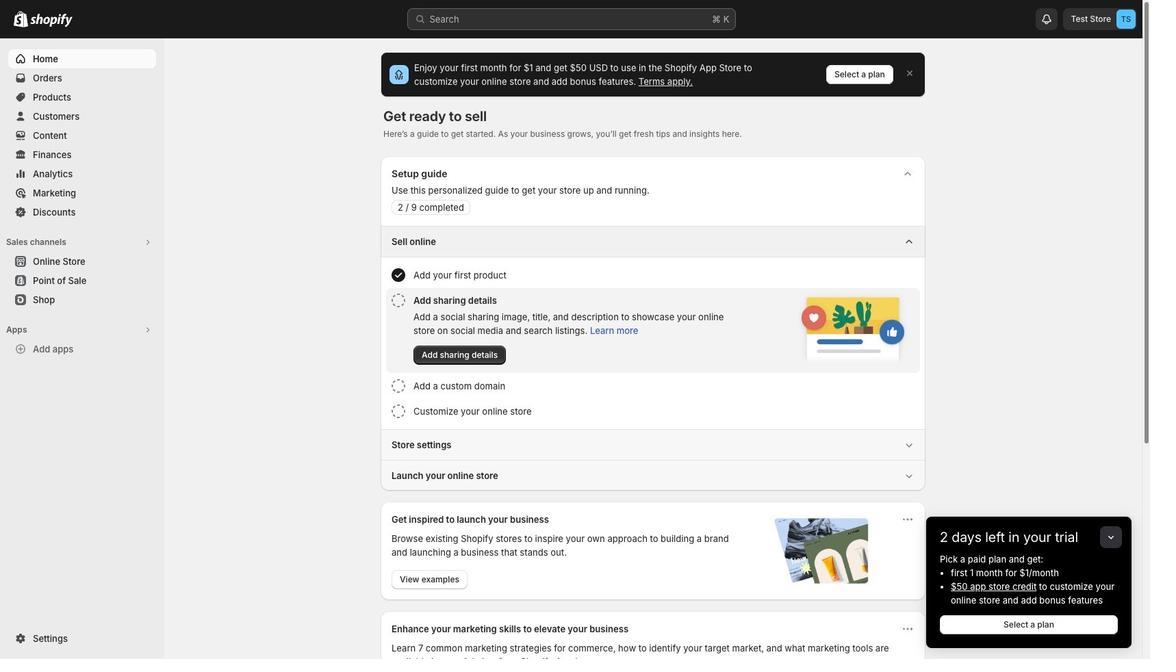 Task type: locate. For each thing, give the bounding box(es) containing it.
add a custom domain group
[[386, 374, 921, 399]]

mark add a custom domain as done image
[[392, 379, 405, 393]]

shopify image
[[30, 14, 73, 27]]

add sharing details group
[[386, 288, 921, 373]]

mark add your first product as not done image
[[392, 268, 405, 282]]

sell online group
[[381, 226, 926, 429]]

customize your online store group
[[386, 399, 921, 424]]

setup guide region
[[381, 156, 926, 491]]



Task type: vqa. For each thing, say whether or not it's contained in the screenshot.
text field
no



Task type: describe. For each thing, give the bounding box(es) containing it.
mark add sharing details as done image
[[392, 294, 405, 308]]

test store image
[[1117, 10, 1136, 29]]

shopify image
[[14, 11, 28, 27]]

guide categories group
[[381, 226, 926, 491]]

add your first product group
[[386, 263, 921, 288]]

mark customize your online store as done image
[[392, 405, 405, 418]]



